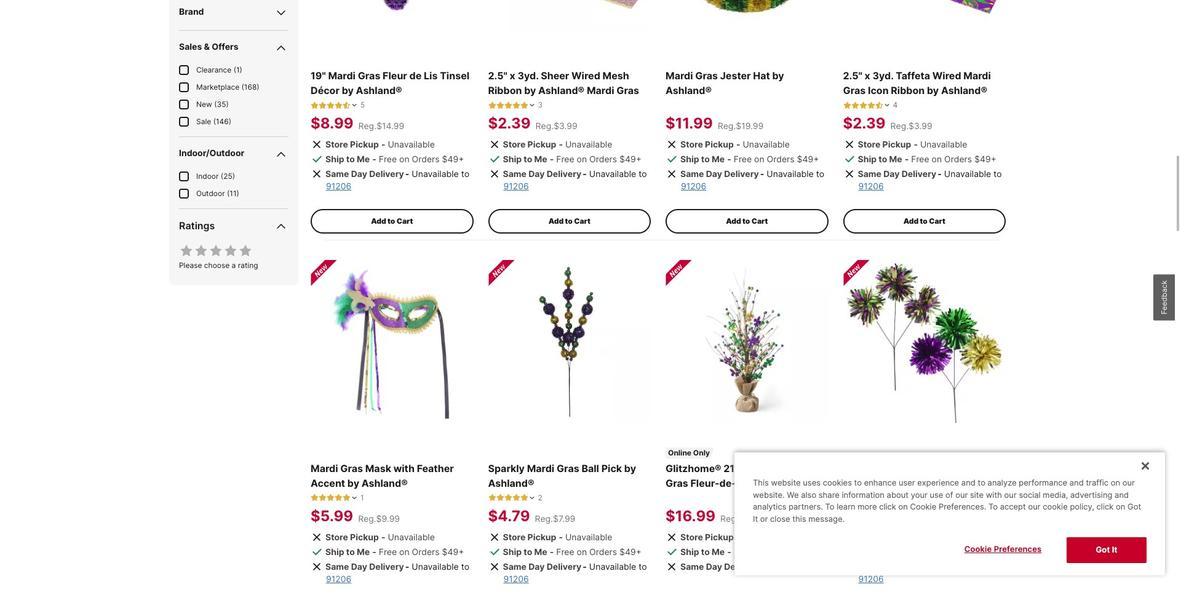 Task type: describe. For each thing, give the bounding box(es) containing it.
pickup for ball
[[528, 532, 556, 542]]

me for with
[[357, 547, 370, 557]]

table
[[790, 477, 816, 490]]

free for ball
[[556, 547, 574, 557]]

cookie preferences
[[965, 545, 1042, 555]]

mardi inside "mardi gras mask with feather accent by ashland®"
[[311, 462, 338, 475]]

glitzhome® 21" lighted mardi gras fleur-de-lis & berry table tree link
[[666, 461, 828, 504]]

$5.99
[[311, 507, 353, 525]]

mardi inside the sparkly mardi gras ball pick by ashland®
[[527, 462, 554, 475]]

store for mardi gras jester hat by ashland®
[[680, 139, 703, 150]]

it inside "button"
[[1112, 545, 1118, 555]]

social
[[1019, 490, 1041, 500]]

5
[[361, 100, 365, 110]]

preferences
[[994, 545, 1042, 555]]

reg.$14.99
[[358, 121, 404, 131]]

ashland® inside 19" mardi gras fleur de lis tinsel décor by ashland®
[[356, 84, 402, 97]]

me for fleur
[[357, 154, 370, 164]]

sale
[[196, 117, 211, 126]]

$8.99
[[311, 115, 354, 132]]

(1)
[[234, 65, 242, 74]]

1 same day delivery from the left
[[680, 562, 759, 572]]

5 dialog
[[311, 100, 365, 110]]

same for 2.5" x 3yd. sheer wired mesh ribbon by ashland® mardi gras
[[503, 169, 527, 179]]

2 horizontal spatial and
[[1115, 490, 1129, 500]]

mask
[[365, 462, 391, 475]]

this website uses cookies to enhance user experience and to analyze performance and traffic on our website. we also share information about your use of our site with our social media, advertising and analytics partners. to learn more click on cookie preferences. to accept our cookie policy, click on got it or close this message.
[[753, 478, 1141, 524]]

ship for 19" mardi gras fleur de lis tinsel décor by ashland®
[[325, 154, 344, 164]]

$49+ inside unavailable free on orders $49+
[[975, 547, 997, 557]]

add to cart for gras
[[904, 217, 946, 226]]

pickup for fleur
[[350, 139, 379, 150]]

online
[[668, 448, 692, 458]]

jester
[[720, 70, 751, 82]]

me down store pickup -
[[712, 547, 725, 557]]

glitzhome®
[[666, 462, 721, 475]]

by inside mardi gras jester hat by ashland®
[[772, 70, 784, 82]]

ship to me - free on orders $49+ for with
[[325, 547, 464, 557]]

same day delivery - unavailable to 91206 for with
[[325, 562, 469, 584]]

2.5" x 3yd. sheer wired mesh ribbon by ashland® mardi gras
[[488, 70, 639, 97]]

mardi inside assorted 19" mardi gras pom pom pick by ashland®
[[907, 462, 935, 475]]

store pickup -
[[680, 532, 740, 542]]

mardi gras mask with feather accent by ashland&#xae; image
[[311, 260, 473, 423]]

mardi inside glitzhome® 21" lighted mardi gras fleur-de-lis & berry table tree
[[780, 462, 807, 475]]

orders for mardi gras jester hat by ashland®
[[767, 154, 795, 164]]

sparkly mardi gras ball pick by ashland® link
[[488, 461, 651, 491]]

site
[[970, 490, 984, 500]]

(25)
[[221, 171, 235, 181]]

mardi gras jester hat by ashland®
[[666, 70, 784, 97]]

free for taffeta
[[911, 154, 929, 164]]

about
[[887, 490, 909, 500]]

19" inside assorted 19" mardi gras pom pom pick by ashland®
[[890, 462, 905, 475]]

orders for 19" mardi gras fleur de lis tinsel décor by ashland®
[[412, 154, 440, 164]]

assorted 19" mardi gras pom pom pick by ashland® link
[[843, 461, 1006, 491]]

add for by
[[549, 217, 564, 226]]

orders inside unavailable free on orders $49+
[[944, 547, 972, 557]]

91206 for 2.5" x 3yd. taffeta wired mardi gras icon ribbon by ashland®
[[859, 181, 884, 191]]

new
[[196, 99, 212, 109]]

sheer
[[541, 70, 569, 82]]

tinsel
[[440, 70, 469, 82]]

with inside "mardi gras mask with feather accent by ashland®"
[[394, 462, 415, 475]]

day for mardi gras mask with feather accent by ashland®
[[351, 562, 367, 572]]

gras inside "mardi gras mask with feather accent by ashland®"
[[340, 462, 363, 475]]

free for fleur
[[379, 154, 397, 164]]

wired for by
[[933, 70, 961, 82]]

indoor (25)
[[196, 171, 235, 181]]

$49+ for 19" mardi gras fleur de lis tinsel décor by ashland®
[[442, 154, 464, 164]]

ship to me - free on orders $49+ for hat
[[680, 154, 819, 164]]

2.5" x 3yd. sheer wired mesh ribbon by ashland® mardi gras link
[[488, 68, 651, 98]]

by inside 19" mardi gras fleur de lis tinsel décor by ashland®
[[342, 84, 354, 97]]

0 horizontal spatial and
[[962, 478, 976, 488]]

cookies
[[823, 478, 852, 488]]

2.5" x 3yd. taffeta wired mardi gras icon ribbon by ashland® link
[[843, 68, 1006, 98]]

2.5" for 2.5" x 3yd. sheer wired mesh ribbon by ashland® mardi gras
[[488, 70, 507, 82]]

fleur-
[[691, 477, 720, 490]]

got inside this website uses cookies to enhance user experience and to analyze performance and traffic on our website. we also share information about your use of our site with our social media, advertising and analytics partners. to learn more click on cookie preferences. to accept our cookie policy, click on got it or close this message.
[[1128, 502, 1141, 512]]

this
[[753, 478, 769, 488]]

de
[[410, 70, 422, 82]]

outdoor (11)
[[196, 189, 239, 198]]

day for mardi gras jester hat by ashland®
[[706, 169, 722, 179]]

information
[[842, 490, 885, 500]]

$11.99
[[666, 115, 713, 132]]

delivery for fleur
[[369, 169, 404, 179]]

2 button
[[488, 493, 543, 503]]

(35)
[[214, 99, 229, 109]]

delivery for ball
[[547, 562, 582, 572]]

$2.39 reg.$3.99 for icon
[[843, 115, 933, 132]]

mardi inside 19" mardi gras fleur de lis tinsel décor by ashland®
[[328, 70, 356, 82]]

same day delivery - unavailable to 91206 for ball
[[503, 562, 647, 584]]

me for ball
[[534, 547, 547, 557]]

same day delivery - unavailable to 91206 for fleur
[[325, 169, 469, 191]]

hat
[[753, 70, 770, 82]]

experience
[[918, 478, 959, 488]]

day for 19" mardi gras fleur de lis tinsel décor by ashland®
[[351, 169, 367, 179]]

online only
[[668, 448, 710, 458]]

learn
[[837, 502, 856, 512]]

mardi inside 2.5" x 3yd. taffeta wired mardi gras icon ribbon by ashland®
[[964, 70, 991, 82]]

media,
[[1043, 490, 1068, 500]]

de-
[[720, 477, 736, 490]]

reg.$19.99
[[718, 121, 764, 131]]

outdoor
[[196, 189, 225, 198]]

5 button
[[311, 100, 365, 110]]

analytics
[[753, 502, 787, 512]]

$49+ for 2.5" x 3yd. sheer wired mesh ribbon by ashland® mardi gras
[[620, 154, 642, 164]]

taffeta
[[896, 70, 930, 82]]

mardi gras jester hat by ashland® link
[[666, 68, 828, 98]]

$8.99 reg.$14.99
[[311, 115, 404, 132]]

$49+ for mardi gras mask with feather accent by ashland®
[[442, 547, 464, 557]]

lis inside glitzhome® 21" lighted mardi gras fleur-de-lis & berry table tree
[[736, 477, 750, 490]]

91206 for 19" mardi gras fleur de lis tinsel décor by ashland®
[[326, 181, 351, 191]]

(168)
[[241, 82, 259, 92]]

$49+ for mardi gras jester hat by ashland®
[[797, 154, 819, 164]]

1 click from the left
[[879, 502, 896, 512]]

(11)
[[227, 189, 239, 198]]

me for taffeta
[[889, 154, 902, 164]]

3 button
[[488, 100, 543, 110]]

add to cart for tinsel
[[371, 217, 413, 226]]

pickup for sheer
[[528, 139, 556, 150]]

rating
[[238, 261, 258, 270]]

add for décor
[[371, 217, 386, 226]]

our up preferences. on the right bottom of page
[[956, 490, 968, 500]]

ship to me - free on orders $49+ for ball
[[503, 547, 642, 557]]

more
[[858, 502, 877, 512]]

use
[[930, 490, 943, 500]]

advertising
[[1071, 490, 1113, 500]]

3
[[538, 100, 543, 110]]

unavailable free on orders $49+
[[911, 532, 997, 557]]

4 button
[[843, 100, 898, 110]]

orders for 2.5" x 3yd. taffeta wired mardi gras icon ribbon by ashland®
[[944, 154, 972, 164]]

same for mardi gras jester hat by ashland®
[[680, 169, 704, 179]]

gras inside 2.5" x 3yd. sheer wired mesh ribbon by ashland® mardi gras
[[617, 84, 639, 97]]

$4.79 for $4.79
[[843, 507, 885, 525]]

0 horizontal spatial pom
[[843, 477, 865, 490]]

x for ribbon
[[510, 70, 515, 82]]

pickup for taffeta
[[883, 139, 911, 150]]

we
[[787, 490, 799, 500]]

day for 2.5" x 3yd. taffeta wired mardi gras icon ribbon by ashland®
[[884, 169, 900, 179]]

store for 19" mardi gras fleur de lis tinsel décor by ashland®
[[325, 139, 348, 150]]

cookie preferences button
[[949, 538, 1057, 562]]

orders for 2.5" x 3yd. sheer wired mesh ribbon by ashland® mardi gras
[[589, 154, 617, 164]]

our right traffic
[[1123, 478, 1135, 488]]

sales & offers
[[179, 41, 239, 52]]

store pickup - unavailable for with
[[325, 532, 435, 542]]

sparkly mardi gras ball pick by ashland&#xae; image
[[488, 260, 651, 423]]

ship for 2.5" x 3yd. taffeta wired mardi gras icon ribbon by ashland®
[[858, 154, 877, 164]]

orders for sparkly mardi gras ball pick by ashland®
[[589, 547, 617, 557]]

$2.39 for ribbon
[[488, 115, 531, 132]]

mesh
[[603, 70, 629, 82]]

reg.$3.99 for ribbon
[[891, 121, 933, 131]]

ashland® inside 2.5" x 3yd. taffeta wired mardi gras icon ribbon by ashland®
[[941, 84, 988, 97]]

glitzhome® 21" lighted mardi gras fleur-de-lis & berry table tree
[[666, 462, 816, 504]]

store pickup - unavailable for ball
[[503, 532, 612, 542]]

accept
[[1000, 502, 1026, 512]]

1 button
[[311, 493, 364, 503]]

(146)
[[213, 117, 231, 126]]

delivery for taffeta
[[902, 169, 937, 179]]

3yd. for by
[[518, 70, 539, 82]]

add to cart button for gras
[[843, 209, 1006, 234]]

gras inside assorted 19" mardi gras pom pom pick by ashland®
[[937, 462, 960, 475]]

cart for ribbon
[[574, 217, 591, 226]]

reg.$44.99
[[721, 514, 768, 524]]

close
[[770, 514, 790, 524]]

ball
[[582, 462, 599, 475]]

ashland® inside the sparkly mardi gras ball pick by ashland®
[[488, 477, 534, 490]]

lighted
[[741, 462, 777, 475]]

3yd. for icon
[[873, 70, 894, 82]]

uses
[[803, 478, 821, 488]]

a
[[232, 261, 236, 270]]

free for with
[[379, 547, 397, 557]]

message.
[[809, 514, 845, 524]]

$2.39 reg.$3.99 for by
[[488, 115, 578, 132]]

same for 2.5" x 3yd. taffeta wired mardi gras icon ribbon by ashland®
[[858, 169, 882, 179]]

1 to from the left
[[825, 502, 835, 512]]

cart for tinsel
[[397, 217, 413, 226]]

$5.99 reg.$9.99
[[311, 507, 400, 525]]

pickup for with
[[350, 532, 379, 542]]

day for 2.5" x 3yd. sheer wired mesh ribbon by ashland® mardi gras
[[529, 169, 545, 179]]

ship for sparkly mardi gras ball pick by ashland®
[[503, 547, 522, 557]]

tabler image inside 2 dialog
[[488, 494, 496, 502]]

preferences.
[[939, 502, 986, 512]]

orders for mardi gras mask with feather accent by ashland®
[[412, 547, 440, 557]]

cookie inside button
[[965, 545, 992, 555]]

accent
[[311, 477, 345, 490]]

enhance
[[864, 478, 897, 488]]

91206 for 2.5" x 3yd. sheer wired mesh ribbon by ashland® mardi gras
[[504, 181, 529, 191]]

feather
[[417, 462, 454, 475]]

ashland® inside assorted 19" mardi gras pom pom pick by ashland®
[[904, 477, 950, 490]]



Task type: locate. For each thing, give the bounding box(es) containing it.
gras inside 19" mardi gras fleur de lis tinsel décor by ashland®
[[358, 70, 380, 82]]

& right sales
[[204, 41, 210, 52]]

1 horizontal spatial 2.5"
[[843, 70, 862, 82]]

$4.79 down information
[[843, 507, 885, 525]]

1 horizontal spatial 3yd.
[[873, 70, 894, 82]]

cookie
[[1043, 502, 1068, 512]]

icon
[[868, 84, 889, 97]]

clearance
[[196, 65, 232, 74]]

got down the advertising
[[1096, 545, 1110, 555]]

19"
[[311, 70, 326, 82], [890, 462, 905, 475]]

unavailable inside unavailable free on orders $49+
[[920, 532, 967, 542]]

0 horizontal spatial 3yd.
[[518, 70, 539, 82]]

3 add from the left
[[726, 217, 741, 226]]

pickup down 3
[[528, 139, 556, 150]]

reg.$3.99 down 4
[[891, 121, 933, 131]]

and right the advertising
[[1115, 490, 1129, 500]]

ribbon inside 2.5" x 3yd. taffeta wired mardi gras icon ribbon by ashland®
[[891, 84, 925, 97]]

0 horizontal spatial 2.5"
[[488, 70, 507, 82]]

with inside this website uses cookies to enhance user experience and to analyze performance and traffic on our website. we also share information about your use of our site with our social media, advertising and analytics partners. to learn more click on cookie preferences. to accept our cookie policy, click on got it or close this message.
[[986, 490, 1002, 500]]

on inside unavailable free on orders $49+
[[932, 547, 942, 557]]

ashland®
[[356, 84, 402, 97], [538, 84, 585, 97], [666, 84, 712, 97], [941, 84, 988, 97], [362, 477, 408, 490], [488, 477, 534, 490], [904, 477, 950, 490]]

pick right ball
[[602, 462, 622, 475]]

$4.79
[[488, 507, 530, 525], [843, 507, 885, 525]]

ship down $11.99
[[680, 154, 699, 164]]

marketplace (168)
[[196, 82, 259, 92]]

0 horizontal spatial pick
[[602, 462, 622, 475]]

it left or
[[753, 514, 758, 524]]

& inside glitzhome® 21" lighted mardi gras fleur-de-lis & berry table tree
[[752, 477, 759, 490]]

me down $8.99 reg.$14.99 on the left top
[[357, 154, 370, 164]]

1 wired from the left
[[572, 70, 600, 82]]

$2.39 down the 4 dialog
[[843, 115, 886, 132]]

$2.39 for gras
[[843, 115, 886, 132]]

1 horizontal spatial $4.79
[[843, 507, 885, 525]]

$4.79 for $4.79 reg.$7.99
[[488, 507, 530, 525]]

unavailable to 91206
[[859, 562, 1002, 584]]

$2.39 reg.$3.99 down 4
[[843, 115, 933, 132]]

1 horizontal spatial and
[[1070, 478, 1084, 488]]

with down analyze
[[986, 490, 1002, 500]]

sparkly mardi gras ball pick by ashland®
[[488, 462, 636, 490]]

4 add to cart from the left
[[904, 217, 946, 226]]

0 horizontal spatial wired
[[572, 70, 600, 82]]

1 horizontal spatial new image
[[666, 260, 693, 287]]

ashland® inside 2.5" x 3yd. sheer wired mesh ribbon by ashland® mardi gras
[[538, 84, 585, 97]]

new image for $16.99
[[666, 260, 693, 287]]

store pickup - unavailable down reg.$14.99
[[325, 139, 435, 150]]

brand
[[179, 6, 204, 16]]

1 $4.79 from the left
[[488, 507, 530, 525]]

store pickup - unavailable for sheer
[[503, 139, 612, 150]]

$49+
[[442, 154, 464, 164], [620, 154, 642, 164], [797, 154, 819, 164], [975, 154, 997, 164], [442, 547, 464, 557], [620, 547, 642, 557], [797, 547, 819, 557], [975, 547, 997, 557]]

2 $4.79 from the left
[[843, 507, 885, 525]]

gras left mask
[[340, 462, 363, 475]]

to down 'share'
[[825, 502, 835, 512]]

same for 19" mardi gras fleur de lis tinsel décor by ashland®
[[325, 169, 349, 179]]

4 add from the left
[[904, 217, 919, 226]]

reg.$3.99 for ashland®
[[536, 121, 578, 131]]

gras left fleur
[[358, 70, 380, 82]]

3 new image from the left
[[843, 260, 870, 287]]

same day delivery down unavailable free on orders $49+
[[858, 562, 937, 572]]

same day delivery - unavailable to 91206
[[325, 169, 469, 191], [503, 169, 647, 191], [680, 169, 824, 191], [858, 169, 1002, 191], [325, 562, 469, 584], [503, 562, 647, 584]]

and
[[962, 478, 976, 488], [1070, 478, 1084, 488], [1115, 490, 1129, 500]]

it down the advertising
[[1112, 545, 1118, 555]]

store down the 4 dialog
[[858, 139, 881, 150]]

ashland® inside mardi gras jester hat by ashland®
[[666, 84, 712, 97]]

store pickup - unavailable down 'reg.$9.99'
[[325, 532, 435, 542]]

mardi gras mask with feather accent by ashland®
[[311, 462, 454, 490]]

gras up experience
[[937, 462, 960, 475]]

and up the advertising
[[1070, 478, 1084, 488]]

reg.$7.99
[[535, 514, 575, 524]]

store down $11.99
[[680, 139, 703, 150]]

$49+ for sparkly mardi gras ball pick by ashland®
[[620, 547, 642, 557]]

2 ribbon from the left
[[891, 84, 925, 97]]

2.5" for 2.5" x 3yd. taffeta wired mardi gras icon ribbon by ashland®
[[843, 70, 862, 82]]

it
[[753, 514, 758, 524], [1112, 545, 1118, 555]]

gras inside 2.5" x 3yd. taffeta wired mardi gras icon ribbon by ashland®
[[843, 84, 866, 97]]

1 add from the left
[[371, 217, 386, 226]]

19" up décor
[[311, 70, 326, 82]]

mardi
[[328, 70, 356, 82], [666, 70, 693, 82], [964, 70, 991, 82], [587, 84, 614, 97], [311, 462, 338, 475], [527, 462, 554, 475], [780, 462, 807, 475], [907, 462, 935, 475]]

21"
[[724, 462, 739, 475]]

store pickup - unavailable down reg.$7.99
[[503, 532, 612, 542]]

1 horizontal spatial x
[[865, 70, 870, 82]]

ashland® inside "mardi gras mask with feather accent by ashland®"
[[362, 477, 408, 490]]

1 vertical spatial pom
[[843, 477, 865, 490]]

ribbon inside 2.5" x 3yd. sheer wired mesh ribbon by ashland® mardi gras
[[488, 84, 522, 97]]

by up 3 popup button
[[524, 84, 536, 97]]

3 dialog
[[488, 100, 543, 110]]

gras left jester at top
[[695, 70, 718, 82]]

me down $5.99 reg.$9.99
[[357, 547, 370, 557]]

91206 for mardi gras mask with feather accent by ashland®
[[326, 574, 351, 584]]

performance
[[1019, 478, 1068, 488]]

wired right taffeta
[[933, 70, 961, 82]]

91206 for sparkly mardi gras ball pick by ashland®
[[504, 574, 529, 584]]

0 horizontal spatial $2.39
[[488, 115, 531, 132]]

1 vertical spatial cookie
[[965, 545, 992, 555]]

$4.79 reg.$7.99
[[488, 507, 575, 525]]

x up 3 popup button
[[510, 70, 515, 82]]

2 horizontal spatial new image
[[843, 260, 870, 287]]

same day delivery - unavailable to 91206 for hat
[[680, 169, 824, 191]]

store for 2.5" x 3yd. sheer wired mesh ribbon by ashland® mardi gras
[[503, 139, 526, 150]]

by up 5 dropdown button
[[342, 84, 354, 97]]

got
[[1128, 502, 1141, 512], [1096, 545, 1110, 555]]

store down $8.99
[[325, 139, 348, 150]]

0 horizontal spatial new image
[[311, 260, 338, 287]]

0 horizontal spatial it
[[753, 514, 758, 524]]

of
[[946, 490, 953, 500]]

0 vertical spatial it
[[753, 514, 758, 524]]

free for sheer
[[556, 154, 574, 164]]

x
[[510, 70, 515, 82], [865, 70, 870, 82]]

new image for $4.79
[[843, 260, 870, 287]]

0 horizontal spatial reg.$3.99
[[536, 121, 578, 131]]

same day delivery - unavailable to 91206 for taffeta
[[858, 169, 1002, 191]]

store for sparkly mardi gras ball pick by ashland®
[[503, 532, 526, 542]]

1 reg.$3.99 from the left
[[536, 121, 578, 131]]

got inside "button"
[[1096, 545, 1110, 555]]

x for gras
[[865, 70, 870, 82]]

3 add to cart button from the left
[[666, 209, 828, 234]]

click down the advertising
[[1097, 502, 1114, 512]]

by inside the sparkly mardi gras ball pick by ashland®
[[624, 462, 636, 475]]

1 ribbon from the left
[[488, 84, 522, 97]]

tabler image
[[311, 101, 319, 109], [335, 101, 343, 109], [512, 101, 520, 109], [520, 101, 528, 109], [843, 101, 851, 109], [851, 101, 859, 109], [859, 101, 867, 109], [179, 243, 194, 258], [194, 243, 209, 258], [223, 243, 238, 258], [311, 494, 319, 502], [319, 494, 327, 502], [335, 494, 343, 502], [343, 494, 351, 502], [488, 494, 496, 502]]

19" mardi gras fleur de lis tinsel décor by ashland® link
[[311, 68, 473, 98]]

x inside 2.5" x 3yd. sheer wired mesh ribbon by ashland® mardi gras
[[510, 70, 515, 82]]

only
[[693, 448, 710, 458]]

add to cart button
[[311, 209, 473, 234], [488, 209, 651, 234], [666, 209, 828, 234], [843, 209, 1006, 234]]

1 horizontal spatial wired
[[933, 70, 961, 82]]

same for mardi gras mask with feather accent by ashland®
[[325, 562, 349, 572]]

please choose a rating
[[179, 261, 258, 270]]

ship down $5.99 on the left
[[325, 547, 344, 557]]

store for mardi gras mask with feather accent by ashland®
[[325, 532, 348, 542]]

reg.$9.99
[[358, 514, 400, 524]]

click
[[879, 502, 896, 512], [1097, 502, 1114, 512]]

gras up the 4 dialog
[[843, 84, 866, 97]]

clearance (1)
[[196, 65, 242, 74]]

1 $2.39 from the left
[[488, 115, 531, 132]]

1 vertical spatial pick
[[867, 477, 887, 490]]

free
[[379, 154, 397, 164], [556, 154, 574, 164], [734, 154, 752, 164], [911, 154, 929, 164], [379, 547, 397, 557], [556, 547, 574, 557], [734, 547, 752, 557], [911, 547, 929, 557]]

1 add to cart button from the left
[[311, 209, 473, 234]]

4
[[893, 100, 898, 110]]

assorted 19&#x22; mardi gras pom pom pick by ashland&#xae; image
[[843, 260, 1006, 423]]

0 horizontal spatial $4.79
[[488, 507, 530, 525]]

0 horizontal spatial same day delivery
[[680, 562, 759, 572]]

our up accept
[[1004, 490, 1017, 500]]

tree
[[666, 492, 687, 504]]

gras inside glitzhome® 21" lighted mardi gras fleur-de-lis & berry table tree
[[666, 477, 688, 490]]

store pickup - unavailable for taffeta
[[858, 139, 967, 150]]

unavailable inside unavailable to 91206
[[944, 562, 991, 572]]

ship down the 4 dialog
[[858, 154, 877, 164]]

0 horizontal spatial x
[[510, 70, 515, 82]]

by inside 2.5" x 3yd. taffeta wired mardi gras icon ribbon by ashland®
[[927, 84, 939, 97]]

$49+ for 2.5" x 3yd. taffeta wired mardi gras icon ribbon by ashland®
[[975, 154, 997, 164]]

2.5" up 3 popup button
[[488, 70, 507, 82]]

1 horizontal spatial same day delivery
[[858, 562, 937, 572]]

2 new image from the left
[[666, 260, 693, 287]]

glitzhome&#xae; 21&#x22; lighted mardi gras fleur-de-lis &#x26; berry table tree image
[[666, 260, 828, 423]]

$2.39
[[488, 115, 531, 132], [843, 115, 886, 132]]

2.5" up 4 dropdown button
[[843, 70, 862, 82]]

cart for gras
[[929, 217, 946, 226]]

to
[[346, 154, 355, 164], [524, 154, 532, 164], [701, 154, 710, 164], [879, 154, 887, 164], [461, 169, 469, 179], [639, 169, 647, 179], [816, 169, 824, 179], [994, 169, 1002, 179], [388, 217, 395, 226], [565, 217, 573, 226], [743, 217, 750, 226], [920, 217, 928, 226], [854, 478, 862, 488], [978, 478, 986, 488], [346, 547, 355, 557], [524, 547, 532, 557], [701, 547, 710, 557], [461, 562, 469, 572], [639, 562, 647, 572], [994, 562, 1002, 572]]

delivery
[[369, 169, 404, 179], [547, 169, 582, 179], [724, 169, 759, 179], [902, 169, 937, 179], [369, 562, 404, 572], [547, 562, 582, 572], [724, 562, 759, 572], [902, 562, 937, 572]]

0 vertical spatial pom
[[962, 462, 983, 475]]

91206 for mardi gras jester hat by ashland®
[[681, 181, 706, 191]]

2 cart from the left
[[574, 217, 591, 226]]

to
[[825, 502, 835, 512], [989, 502, 998, 512]]

19" up 'user'
[[890, 462, 905, 475]]

1 horizontal spatial lis
[[736, 477, 750, 490]]

1 vertical spatial 19"
[[890, 462, 905, 475]]

store pickup - unavailable down reg.$19.99
[[680, 139, 790, 150]]

add to cart
[[371, 217, 413, 226], [549, 217, 591, 226], [726, 217, 768, 226], [904, 217, 946, 226]]

0 vertical spatial got
[[1128, 502, 1141, 512]]

ribbon up 3 "dialog"
[[488, 84, 522, 97]]

ship to me - free on orders $49+ for sheer
[[503, 154, 642, 164]]

lis inside 19" mardi gras fleur de lis tinsel décor by ashland®
[[424, 70, 438, 82]]

ship down store pickup -
[[680, 547, 699, 557]]

1 horizontal spatial &
[[752, 477, 759, 490]]

pickup down '$16.99 reg.$44.99'
[[705, 532, 734, 542]]

1
[[361, 493, 364, 502]]

store down $16.99 on the right bottom of page
[[680, 532, 703, 542]]

91206 inside unavailable to 91206
[[859, 574, 884, 584]]

0 horizontal spatial click
[[879, 502, 896, 512]]

& down lighted at the bottom right
[[752, 477, 759, 490]]

free inside unavailable free on orders $49+
[[911, 547, 929, 557]]

gras up tree
[[666, 477, 688, 490]]

store pickup - unavailable down 4
[[858, 139, 967, 150]]

2 reg.$3.99 from the left
[[891, 121, 933, 131]]

2 add to cart button from the left
[[488, 209, 651, 234]]

1 horizontal spatial 19"
[[890, 462, 905, 475]]

delivery for sheer
[[547, 169, 582, 179]]

same day delivery - unavailable to 91206 for sheer
[[503, 169, 647, 191]]

3yd. left sheer
[[518, 70, 539, 82]]

wired left mesh
[[572, 70, 600, 82]]

19" inside 19" mardi gras fleur de lis tinsel décor by ashland®
[[311, 70, 326, 82]]

mardi inside 2.5" x 3yd. sheer wired mesh ribbon by ashland® mardi gras
[[587, 84, 614, 97]]

same day delivery down store pickup -
[[680, 562, 759, 572]]

ship for mardi gras jester hat by ashland®
[[680, 154, 699, 164]]

pick inside assorted 19" mardi gras pom pom pick by ashland®
[[867, 477, 887, 490]]

offers
[[212, 41, 239, 52]]

wired inside 2.5" x 3yd. sheer wired mesh ribbon by ashland® mardi gras
[[572, 70, 600, 82]]

1 x from the left
[[510, 70, 515, 82]]

2.5" inside 2.5" x 3yd. sheer wired mesh ribbon by ashland® mardi gras
[[488, 70, 507, 82]]

0 vertical spatial with
[[394, 462, 415, 475]]

tabler image
[[319, 101, 327, 109], [327, 101, 335, 109], [343, 101, 351, 109], [488, 101, 496, 109], [496, 101, 504, 109], [504, 101, 512, 109], [867, 101, 875, 109], [875, 101, 883, 109], [209, 243, 223, 258], [238, 243, 253, 258], [327, 494, 335, 502], [496, 494, 504, 502], [504, 494, 512, 502], [512, 494, 520, 502], [520, 494, 528, 502]]

me down 3
[[534, 154, 547, 164]]

add to cart button for tinsel
[[311, 209, 473, 234]]

wired inside 2.5" x 3yd. taffeta wired mardi gras icon ribbon by ashland®
[[933, 70, 961, 82]]

1 vertical spatial with
[[986, 490, 1002, 500]]

by up about
[[890, 477, 901, 490]]

lis
[[424, 70, 438, 82], [736, 477, 750, 490]]

1 new image from the left
[[311, 260, 338, 287]]

2 add from the left
[[549, 217, 564, 226]]

3yd. inside 2.5" x 3yd. taffeta wired mardi gras icon ribbon by ashland®
[[873, 70, 894, 82]]

your
[[911, 490, 928, 500]]

store pickup - unavailable for hat
[[680, 139, 790, 150]]

3yd. inside 2.5" x 3yd. sheer wired mesh ribbon by ashland® mardi gras
[[518, 70, 539, 82]]

pickup down 4
[[883, 139, 911, 150]]

got it
[[1096, 545, 1118, 555]]

choose
[[204, 261, 230, 270]]

0 vertical spatial lis
[[424, 70, 438, 82]]

2 x from the left
[[865, 70, 870, 82]]

to left accept
[[989, 502, 998, 512]]

by inside assorted 19" mardi gras pom pom pick by ashland®
[[890, 477, 901, 490]]

2 to from the left
[[989, 502, 998, 512]]

pom up the site
[[962, 462, 983, 475]]

3 cart from the left
[[752, 217, 768, 226]]

lis left this
[[736, 477, 750, 490]]

ribbon down taffeta
[[891, 84, 925, 97]]

me down reg.$7.99
[[534, 547, 547, 557]]

2.5" x 3yd. taffeta wired mardi gras icon ribbon by ashland®
[[843, 70, 991, 97]]

0 horizontal spatial with
[[394, 462, 415, 475]]

0 vertical spatial 19"
[[311, 70, 326, 82]]

by inside "mardi gras mask with feather accent by ashland®"
[[347, 477, 359, 490]]

mardi inside mardi gras jester hat by ashland®
[[666, 70, 693, 82]]

day
[[351, 169, 367, 179], [529, 169, 545, 179], [706, 169, 722, 179], [884, 169, 900, 179], [351, 562, 367, 572], [529, 562, 545, 572], [706, 562, 722, 572], [884, 562, 900, 572]]

0 horizontal spatial ribbon
[[488, 84, 522, 97]]

1 horizontal spatial $2.39
[[843, 115, 886, 132]]

2 add to cart from the left
[[549, 217, 591, 226]]

pickup down $8.99 reg.$14.99 on the left top
[[350, 139, 379, 150]]

0 horizontal spatial got
[[1096, 545, 1110, 555]]

2 dialog
[[488, 493, 543, 503]]

by down taffeta
[[927, 84, 939, 97]]

1 3yd. from the left
[[518, 70, 539, 82]]

store down $5.99 on the left
[[325, 532, 348, 542]]

1 $2.39 reg.$3.99 from the left
[[488, 115, 578, 132]]

sales
[[179, 41, 202, 52]]

cookie left "preferences"
[[965, 545, 992, 555]]

click down about
[[879, 502, 896, 512]]

$2.39 down 3 "dialog"
[[488, 115, 531, 132]]

me for hat
[[712, 154, 725, 164]]

store down 3 "dialog"
[[503, 139, 526, 150]]

tabler image inside 1 dialog
[[327, 494, 335, 502]]

and up the site
[[962, 478, 976, 488]]

reg.$3.99 down 3
[[536, 121, 578, 131]]

pick inside the sparkly mardi gras ball pick by ashland®
[[602, 462, 622, 475]]

new image
[[488, 260, 515, 287]]

1 2.5" from the left
[[488, 70, 507, 82]]

1 horizontal spatial it
[[1112, 545, 1118, 555]]

orders
[[412, 154, 440, 164], [589, 154, 617, 164], [767, 154, 795, 164], [944, 154, 972, 164], [412, 547, 440, 557], [589, 547, 617, 557], [767, 547, 795, 557], [944, 547, 972, 557]]

indoor/outdoor
[[179, 147, 244, 158]]

1 horizontal spatial ribbon
[[891, 84, 925, 97]]

1 vertical spatial it
[[1112, 545, 1118, 555]]

1 add to cart from the left
[[371, 217, 413, 226]]

got it button
[[1067, 538, 1147, 564]]

1 horizontal spatial click
[[1097, 502, 1114, 512]]

1 dialog
[[311, 493, 364, 503]]

by right ball
[[624, 462, 636, 475]]

0 vertical spatial cookie
[[910, 502, 937, 512]]

4 cart from the left
[[929, 217, 946, 226]]

0 horizontal spatial 19"
[[311, 70, 326, 82]]

91206
[[326, 181, 351, 191], [504, 181, 529, 191], [681, 181, 706, 191], [859, 181, 884, 191], [326, 574, 351, 584], [504, 574, 529, 584], [859, 574, 884, 584]]

or
[[760, 514, 768, 524]]

gras inside mardi gras jester hat by ashland®
[[695, 70, 718, 82]]

store pickup - unavailable down 3
[[503, 139, 612, 150]]

1 horizontal spatial with
[[986, 490, 1002, 500]]

1 horizontal spatial to
[[989, 502, 998, 512]]

1 horizontal spatial got
[[1128, 502, 1141, 512]]

free for hat
[[734, 154, 752, 164]]

3yd. up "icon"
[[873, 70, 894, 82]]

add to cart for ribbon
[[549, 217, 591, 226]]

1 horizontal spatial $2.39 reg.$3.99
[[843, 115, 933, 132]]

2 $2.39 from the left
[[843, 115, 886, 132]]

pickup for hat
[[705, 139, 734, 150]]

4 add to cart button from the left
[[843, 209, 1006, 234]]

0 horizontal spatial to
[[825, 502, 835, 512]]

delivery for with
[[369, 562, 404, 572]]

delivery for hat
[[724, 169, 759, 179]]

1 vertical spatial &
[[752, 477, 759, 490]]

1 cart from the left
[[397, 217, 413, 226]]

store pickup - unavailable for fleur
[[325, 139, 435, 150]]

policy,
[[1070, 502, 1094, 512]]

store down $4.79 reg.$7.99
[[503, 532, 526, 542]]

2 wired from the left
[[933, 70, 961, 82]]

gras down mesh
[[617, 84, 639, 97]]

gras inside the sparkly mardi gras ball pick by ashland®
[[557, 462, 579, 475]]

0 vertical spatial pick
[[602, 462, 622, 475]]

4 dialog
[[843, 100, 898, 110]]

sparkly
[[488, 462, 525, 475]]

0 horizontal spatial $2.39 reg.$3.99
[[488, 115, 578, 132]]

pickup down reg.$7.99
[[528, 532, 556, 542]]

2 2.5" from the left
[[843, 70, 862, 82]]

ship down 3 "dialog"
[[503, 154, 522, 164]]

2
[[538, 493, 543, 502]]

0 vertical spatial &
[[204, 41, 210, 52]]

me down $11.99 reg.$19.99 at the top
[[712, 154, 725, 164]]

with right mask
[[394, 462, 415, 475]]

gras left ball
[[557, 462, 579, 475]]

by up 1 dropdown button
[[347, 477, 359, 490]]

our down social
[[1028, 502, 1041, 512]]

cookie inside this website uses cookies to enhance user experience and to analyze performance and traffic on our website. we also share information about your use of our site with our social media, advertising and analytics partners. to learn more click on cookie preferences. to accept our cookie policy, click on got it or close this message.
[[910, 502, 937, 512]]

3 add to cart from the left
[[726, 217, 768, 226]]

please
[[179, 261, 202, 270]]

wired for mardi
[[572, 70, 600, 82]]

day for sparkly mardi gras ball pick by ashland®
[[529, 562, 545, 572]]

1 horizontal spatial pom
[[962, 462, 983, 475]]

1 horizontal spatial cookie
[[965, 545, 992, 555]]

by right hat
[[772, 70, 784, 82]]

assorted
[[843, 462, 888, 475]]

pick up information
[[867, 477, 887, 490]]

1 horizontal spatial pick
[[867, 477, 887, 490]]

$16.99
[[666, 507, 716, 525]]

2.5"
[[488, 70, 507, 82], [843, 70, 862, 82]]

0 horizontal spatial cookie
[[910, 502, 937, 512]]

got up got it "button"
[[1128, 502, 1141, 512]]

$16.99 reg.$44.99
[[666, 507, 768, 525]]

x inside 2.5" x 3yd. taffeta wired mardi gras icon ribbon by ashland®
[[865, 70, 870, 82]]

2.5" inside 2.5" x 3yd. taffeta wired mardi gras icon ribbon by ashland®
[[843, 70, 862, 82]]

ship for mardi gras mask with feather accent by ashland®
[[325, 547, 344, 557]]

on
[[399, 154, 410, 164], [577, 154, 587, 164], [754, 154, 765, 164], [932, 154, 942, 164], [1111, 478, 1120, 488], [899, 502, 908, 512], [1116, 502, 1126, 512], [399, 547, 410, 557], [577, 547, 587, 557], [754, 547, 765, 557], [932, 547, 942, 557]]

$2.39 reg.$3.99 down 3
[[488, 115, 578, 132]]

2 same day delivery from the left
[[858, 562, 937, 572]]

pickup down $11.99 reg.$19.99 at the top
[[705, 139, 734, 150]]

x up "icon"
[[865, 70, 870, 82]]

pickup down $5.99 reg.$9.99
[[350, 532, 379, 542]]

2 click from the left
[[1097, 502, 1114, 512]]

0 horizontal spatial &
[[204, 41, 210, 52]]

2 3yd. from the left
[[873, 70, 894, 82]]

ship down $8.99
[[325, 154, 344, 164]]

1 horizontal spatial reg.$3.99
[[891, 121, 933, 131]]

new image
[[311, 260, 338, 287], [666, 260, 693, 287], [843, 260, 870, 287]]

ship to me - free on orders $49+ for fleur
[[325, 154, 464, 164]]

0 horizontal spatial lis
[[424, 70, 438, 82]]

décor
[[311, 84, 340, 97]]

ship for 2.5" x 3yd. sheer wired mesh ribbon by ashland® mardi gras
[[503, 154, 522, 164]]

website.
[[753, 490, 785, 500]]

ship down $4.79 reg.$7.99
[[503, 547, 522, 557]]

it inside this website uses cookies to enhance user experience and to analyze performance and traffic on our website. we also share information about your use of our site with our social media, advertising and analytics partners. to learn more click on cookie preferences. to accept our cookie policy, click on got it or close this message.
[[753, 514, 758, 524]]

$4.79 down 2 popup button
[[488, 507, 530, 525]]

add to cart button for ribbon
[[488, 209, 651, 234]]

by inside 2.5" x 3yd. sheer wired mesh ribbon by ashland® mardi gras
[[524, 84, 536, 97]]

ship to me - free on orders $49+ for taffeta
[[858, 154, 997, 164]]

me down 4
[[889, 154, 902, 164]]

cookie
[[910, 502, 937, 512], [965, 545, 992, 555]]

add for icon
[[904, 217, 919, 226]]

cookie down your
[[910, 502, 937, 512]]

1 vertical spatial lis
[[736, 477, 750, 490]]

fleur
[[383, 70, 407, 82]]

our
[[1123, 478, 1135, 488], [956, 490, 968, 500], [1004, 490, 1017, 500], [1028, 502, 1041, 512]]

2 $2.39 reg.$3.99 from the left
[[843, 115, 933, 132]]

same for sparkly mardi gras ball pick by ashland®
[[503, 562, 527, 572]]

lis right de at the top left
[[424, 70, 438, 82]]

user
[[899, 478, 915, 488]]

1 vertical spatial got
[[1096, 545, 1110, 555]]

to inside unavailable to 91206
[[994, 562, 1002, 572]]

me
[[357, 154, 370, 164], [534, 154, 547, 164], [712, 154, 725, 164], [889, 154, 902, 164], [357, 547, 370, 557], [534, 547, 547, 557], [712, 547, 725, 557]]

sale (146)
[[196, 117, 231, 126]]

store pickup - unavailable
[[325, 139, 435, 150], [503, 139, 612, 150], [680, 139, 790, 150], [858, 139, 967, 150], [325, 532, 435, 542], [503, 532, 612, 542]]

pom up information
[[843, 477, 865, 490]]



Task type: vqa. For each thing, say whether or not it's contained in the screenshot.
zip code text box
no



